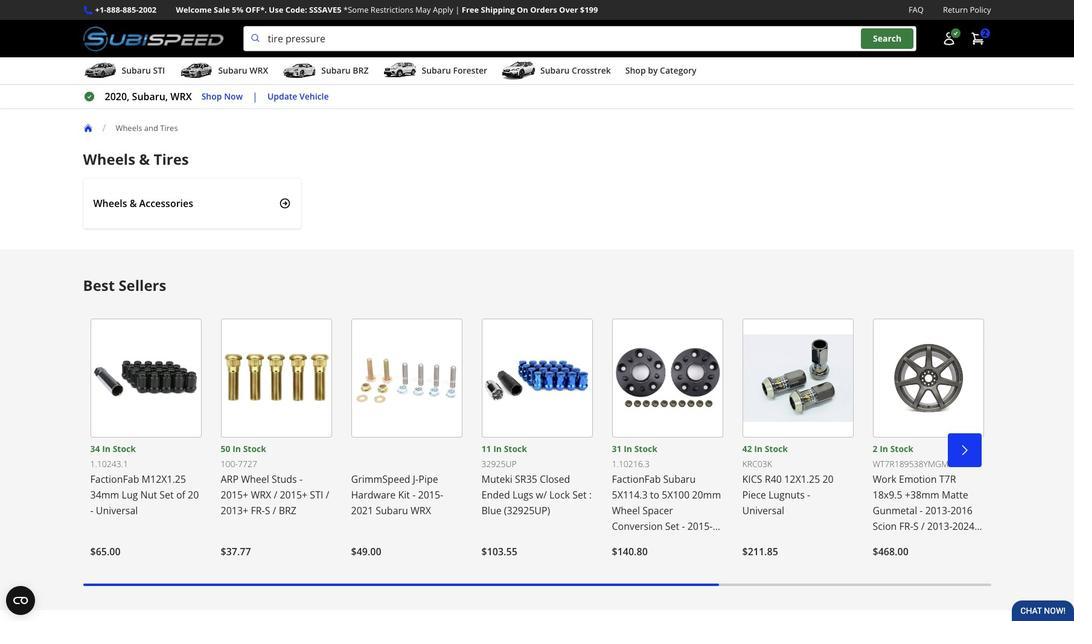 Task type: vqa. For each thing, say whether or not it's contained in the screenshot.
OLM to the bottom
no



Task type: locate. For each thing, give the bounding box(es) containing it.
3 stock from the left
[[504, 444, 527, 455]]

subaru forester
[[422, 65, 488, 76]]

stock up krc03k
[[765, 444, 788, 455]]

factionfab inside "31 in stock 1.10216.3 factionfab subaru 5x114.3 to 5x100 20mm wheel spacer conversion set - 2015- 2021 subaru wrx & sti"
[[612, 473, 661, 486]]

subaru down kit
[[376, 505, 408, 518]]

piece
[[743, 489, 767, 502]]

20 right of
[[188, 489, 199, 502]]

& inside "31 in stock 1.10216.3 factionfab subaru 5x114.3 to 5x100 20mm wheel spacer conversion set - 2015- 2021 subaru wrx & sti"
[[695, 536, 702, 549]]

2 horizontal spatial set
[[666, 520, 680, 534]]

shop left by
[[626, 65, 646, 76]]

sssave5
[[309, 4, 342, 15]]

2 vertical spatial sti
[[704, 536, 718, 549]]

subaru up toyota
[[873, 536, 906, 549]]

2 for 2 in stock wt7r189538ymgm work emotion t7r 18x9.5 +38mm matte gunmetal - 2013-2016 scion fr-s / 2013-2024 subaru brz / 2017-2024 toyota
[[873, 444, 878, 455]]

1 vertical spatial fr-
[[900, 520, 914, 534]]

brz
[[353, 65, 369, 76], [279, 505, 297, 518], [908, 536, 926, 549]]

20 right 12x1.25
[[823, 473, 834, 486]]

0 horizontal spatial wheel
[[241, 473, 269, 486]]

update vehicle
[[268, 90, 329, 102]]

34 in stock 1.10243.1 factionfab m12x1.25 34mm lug nut set of 20 - universal
[[90, 444, 199, 518]]

stock inside 50 in stock 100-7727 arp wheel studs - 2015+ wrx / 2015+ sti / 2013+ fr-s / brz
[[243, 444, 266, 455]]

muteki
[[482, 473, 513, 486]]

18x9.5
[[873, 489, 903, 502]]

universal down 34mm
[[96, 505, 138, 518]]

0 vertical spatial 2
[[983, 27, 988, 39]]

0 vertical spatial 2015-
[[418, 489, 444, 502]]

0 horizontal spatial shop
[[202, 90, 222, 102]]

best
[[83, 276, 115, 296]]

return policy
[[944, 4, 992, 15]]

in right the 11
[[494, 444, 502, 455]]

2015+ down studs at the bottom left of page
[[280, 489, 308, 502]]

- down 12x1.25
[[808, 489, 811, 502]]

set left ":"
[[573, 489, 587, 502]]

a subaru crosstrek thumbnail image image
[[502, 62, 536, 80]]

2015- down pipe
[[418, 489, 444, 502]]

2
[[983, 27, 988, 39], [873, 444, 878, 455]]

1 vertical spatial sti
[[310, 489, 323, 502]]

1 universal from the left
[[96, 505, 138, 518]]

brz left the "2017-" in the right bottom of the page
[[908, 536, 926, 549]]

shop for shop now
[[202, 90, 222, 102]]

work emotion t7r 18x9.5 +38mm matte gunmetal - 2013-2016 scion fr-s / 2013-2024 subaru brz / 2017-2024 toyota image
[[873, 319, 984, 438]]

2013- up the "2017-" in the right bottom of the page
[[928, 520, 953, 534]]

in inside 34 in stock 1.10243.1 factionfab m12x1.25 34mm lug nut set of 20 - universal
[[102, 444, 111, 455]]

in inside "31 in stock 1.10216.3 factionfab subaru 5x114.3 to 5x100 20mm wheel spacer conversion set - 2015- 2021 subaru wrx & sti"
[[624, 444, 633, 455]]

stock for emotion
[[891, 444, 914, 455]]

fr- right "2013+"
[[251, 505, 265, 518]]

stock up 32925up
[[504, 444, 527, 455]]

subaru inside 2 in stock wt7r189538ymgm work emotion t7r 18x9.5 +38mm matte gunmetal - 2013-2016 scion fr-s / 2013-2024 subaru brz / 2017-2024 toyota
[[873, 536, 906, 549]]

sale
[[214, 4, 230, 15]]

1 vertical spatial 20
[[188, 489, 199, 502]]

in inside the 11 in stock 32925up muteki sr35 closed ended lugs w/ lock set : blue (32925up)
[[494, 444, 502, 455]]

grimmspeed
[[351, 473, 411, 486]]

1 horizontal spatial |
[[456, 4, 460, 15]]

2 universal from the left
[[743, 505, 785, 518]]

0 horizontal spatial universal
[[96, 505, 138, 518]]

2 vertical spatial wheels
[[93, 197, 127, 210]]

brz inside dropdown button
[[353, 65, 369, 76]]

1 horizontal spatial universal
[[743, 505, 785, 518]]

0 vertical spatial wheel
[[241, 473, 269, 486]]

pipe
[[419, 473, 438, 486]]

2015+ up "2013+"
[[221, 489, 248, 502]]

0 vertical spatial shop
[[626, 65, 646, 76]]

best sellers
[[83, 276, 166, 296]]

set down 'spacer'
[[666, 520, 680, 534]]

0 horizontal spatial sti
[[153, 65, 165, 76]]

& for accessories
[[130, 197, 137, 210]]

0 horizontal spatial &
[[130, 197, 137, 210]]

sti inside subaru sti dropdown button
[[153, 65, 165, 76]]

1 vertical spatial 2021
[[612, 536, 634, 549]]

wheels down home 'icon'
[[83, 149, 135, 169]]

s down gunmetal
[[914, 520, 919, 534]]

4 stock from the left
[[635, 444, 658, 455]]

0 vertical spatial 20
[[823, 473, 834, 486]]

- right studs at the bottom left of page
[[300, 473, 303, 486]]

factionfab for 34mm
[[90, 473, 139, 486]]

1 horizontal spatial fr-
[[900, 520, 914, 534]]

0 horizontal spatial 2021
[[351, 505, 373, 518]]

brz inside 2 in stock wt7r189538ymgm work emotion t7r 18x9.5 +38mm matte gunmetal - 2013-2016 scion fr-s / 2013-2024 subaru brz / 2017-2024 toyota
[[908, 536, 926, 549]]

sti left hardware
[[310, 489, 323, 502]]

5x114.3
[[612, 489, 648, 502]]

tires for wheels and tires
[[160, 122, 178, 133]]

0 vertical spatial wheels
[[116, 122, 142, 133]]

1 vertical spatial shop
[[202, 90, 222, 102]]

3 in from the left
[[494, 444, 502, 455]]

shop for shop by category
[[626, 65, 646, 76]]

wheel down 5x114.3
[[612, 505, 640, 518]]

ended
[[482, 489, 510, 502]]

2015- inside "31 in stock 1.10216.3 factionfab subaru 5x114.3 to 5x100 20mm wheel spacer conversion set - 2015- 2021 subaru wrx & sti"
[[688, 520, 713, 534]]

2015- inside grimmspeed j-pipe hardware kit - 2015- 2021 subaru wrx
[[418, 489, 444, 502]]

2 factionfab from the left
[[612, 473, 661, 486]]

0 vertical spatial s
[[265, 505, 270, 518]]

1 vertical spatial brz
[[279, 505, 297, 518]]

2 down 'policy'
[[983, 27, 988, 39]]

shop inside dropdown button
[[626, 65, 646, 76]]

wheel inside "31 in stock 1.10216.3 factionfab subaru 5x114.3 to 5x100 20mm wheel spacer conversion set - 2015- 2021 subaru wrx & sti"
[[612, 505, 640, 518]]

1 vertical spatial |
[[253, 90, 258, 103]]

1 vertical spatial wheel
[[612, 505, 640, 518]]

1 vertical spatial 2
[[873, 444, 878, 455]]

faq
[[909, 4, 924, 15]]

| left free
[[456, 4, 460, 15]]

gunmetal
[[873, 505, 918, 518]]

wheels left 'and'
[[116, 122, 142, 133]]

1 horizontal spatial 2015-
[[688, 520, 713, 534]]

$49.00
[[351, 546, 382, 559]]

subaru brz
[[322, 65, 369, 76]]

stock inside 34 in stock 1.10243.1 factionfab m12x1.25 34mm lug nut set of 20 - universal
[[113, 444, 136, 455]]

subaru left crosstrek
[[541, 65, 570, 76]]

20
[[823, 473, 834, 486], [188, 489, 199, 502]]

sti up subaru, at the top of page
[[153, 65, 165, 76]]

0 horizontal spatial |
[[253, 90, 258, 103]]

5 stock from the left
[[765, 444, 788, 455]]

- inside "31 in stock 1.10216.3 factionfab subaru 5x114.3 to 5x100 20mm wheel spacer conversion set - 2015- 2021 subaru wrx & sti"
[[682, 520, 685, 534]]

2 horizontal spatial sti
[[704, 536, 718, 549]]

fr- down gunmetal
[[900, 520, 914, 534]]

shipping
[[481, 4, 515, 15]]

2 in from the left
[[233, 444, 241, 455]]

0 vertical spatial brz
[[353, 65, 369, 76]]

a subaru wrx thumbnail image image
[[180, 62, 213, 80]]

1 horizontal spatial shop
[[626, 65, 646, 76]]

factionfab down 1.10243.1
[[90, 473, 139, 486]]

in right 50
[[233, 444, 241, 455]]

1 horizontal spatial 2
[[983, 27, 988, 39]]

| right now
[[253, 90, 258, 103]]

1 vertical spatial 2015-
[[688, 520, 713, 534]]

*some restrictions may apply | free shipping on orders over $199
[[344, 4, 598, 15]]

-
[[300, 473, 303, 486], [413, 489, 416, 502], [808, 489, 811, 502], [90, 505, 93, 518], [920, 505, 923, 518], [682, 520, 685, 534]]

shop
[[626, 65, 646, 76], [202, 90, 222, 102]]

brz down studs at the bottom left of page
[[279, 505, 297, 518]]

wheels
[[116, 122, 142, 133], [83, 149, 135, 169], [93, 197, 127, 210]]

& down 20mm
[[695, 536, 702, 549]]

wheel down 7727
[[241, 473, 269, 486]]

0 vertical spatial &
[[139, 149, 150, 169]]

1 horizontal spatial wheel
[[612, 505, 640, 518]]

- right kit
[[413, 489, 416, 502]]

button image
[[942, 31, 957, 46]]

0 horizontal spatial fr-
[[251, 505, 265, 518]]

0 vertical spatial fr-
[[251, 505, 265, 518]]

wrx down 'spacer'
[[672, 536, 692, 549]]

return policy link
[[944, 4, 992, 16]]

in for kics r40 12x1.25 20 piece lugnuts - universal
[[755, 444, 763, 455]]

in right 42
[[755, 444, 763, 455]]

- down 5x100 at the right bottom of page
[[682, 520, 685, 534]]

blue
[[482, 505, 502, 518]]

stock up 1.10243.1
[[113, 444, 136, 455]]

stock up 7727
[[243, 444, 266, 455]]

grimmspeed j-pipe hardware kit - 2015- 2021 subaru wrx
[[351, 473, 444, 518]]

t7r
[[940, 473, 957, 486]]

$199
[[580, 4, 598, 15]]

wrx up update
[[250, 65, 268, 76]]

arp wheel studs - 2015+ wrx / 2015+ sti / 2013+ fr-s / brz image
[[221, 319, 332, 438]]

factionfab down the 1.10216.3
[[612, 473, 661, 486]]

wrx inside "31 in stock 1.10216.3 factionfab subaru 5x114.3 to 5x100 20mm wheel spacer conversion set - 2015- 2021 subaru wrx & sti"
[[672, 536, 692, 549]]

in for arp wheel studs - 2015+ wrx / 2015+ sti / 2013+ fr-s / brz
[[233, 444, 241, 455]]

- down 34mm
[[90, 505, 93, 518]]

wheels for wheels & tires
[[83, 149, 135, 169]]

0 horizontal spatial s
[[265, 505, 270, 518]]

shop left now
[[202, 90, 222, 102]]

update
[[268, 90, 298, 102]]

0 horizontal spatial 2015+
[[221, 489, 248, 502]]

stock for sr35
[[504, 444, 527, 455]]

m12x1.25
[[142, 473, 186, 486]]

s right "2013+"
[[265, 505, 270, 518]]

grimmspeed j-pipe hardware kit - 2015-2021 subaru wrx image
[[351, 319, 462, 438]]

tires down wheels and tires "link" on the top left of page
[[154, 149, 189, 169]]

universal inside 34 in stock 1.10243.1 factionfab m12x1.25 34mm lug nut set of 20 - universal
[[96, 505, 138, 518]]

1 2015+ from the left
[[221, 489, 248, 502]]

set inside "31 in stock 1.10216.3 factionfab subaru 5x114.3 to 5x100 20mm wheel spacer conversion set - 2015- 2021 subaru wrx & sti"
[[666, 520, 680, 534]]

1 horizontal spatial factionfab
[[612, 473, 661, 486]]

in for muteki sr35 closed ended lugs w/ lock set : blue (32925up)
[[494, 444, 502, 455]]

brz left the a subaru forester thumbnail image in the left top of the page
[[353, 65, 369, 76]]

subaru
[[122, 65, 151, 76], [218, 65, 248, 76], [322, 65, 351, 76], [422, 65, 451, 76], [541, 65, 570, 76], [664, 473, 696, 486], [376, 505, 408, 518], [637, 536, 669, 549], [873, 536, 906, 549]]

kics r40 12x1.25 20 piece lugnuts - universal image
[[743, 319, 854, 438]]

in inside 42 in stock krc03k kics r40 12x1.25 20 piece lugnuts - universal
[[755, 444, 763, 455]]

stock inside the 11 in stock 32925up muteki sr35 closed ended lugs w/ lock set : blue (32925up)
[[504, 444, 527, 455]]

2021 inside grimmspeed j-pipe hardware kit - 2015- 2021 subaru wrx
[[351, 505, 373, 518]]

2013- down +38mm
[[926, 505, 951, 518]]

emotion
[[900, 473, 937, 486]]

4 in from the left
[[624, 444, 633, 455]]

6 in from the left
[[880, 444, 889, 455]]

1 horizontal spatial 20
[[823, 473, 834, 486]]

2 inside button
[[983, 27, 988, 39]]

wheels down wheels & tires
[[93, 197, 127, 210]]

1 horizontal spatial &
[[139, 149, 150, 169]]

stock up the wt7r189538ymgm
[[891, 444, 914, 455]]

0 horizontal spatial 20
[[188, 489, 199, 502]]

$103.55
[[482, 546, 518, 559]]

- inside 34 in stock 1.10243.1 factionfab m12x1.25 34mm lug nut set of 20 - universal
[[90, 505, 93, 518]]

2 horizontal spatial &
[[695, 536, 702, 549]]

wheels and tires link
[[116, 122, 188, 133]]

arp
[[221, 473, 239, 486]]

open widget image
[[6, 587, 35, 616]]

1 horizontal spatial s
[[914, 520, 919, 534]]

crosstrek
[[572, 65, 611, 76]]

$65.00
[[90, 546, 121, 559]]

in right 34
[[102, 444, 111, 455]]

& left accessories
[[130, 197, 137, 210]]

tires right 'and'
[[160, 122, 178, 133]]

1 factionfab from the left
[[90, 473, 139, 486]]

in inside 50 in stock 100-7727 arp wheel studs - 2015+ wrx / 2015+ sti / 2013+ fr-s / brz
[[233, 444, 241, 455]]

0 horizontal spatial factionfab
[[90, 473, 139, 486]]

stock inside 2 in stock wt7r189538ymgm work emotion t7r 18x9.5 +38mm matte gunmetal - 2013-2016 scion fr-s / 2013-2024 subaru brz / 2017-2024 toyota
[[891, 444, 914, 455]]

1 horizontal spatial 2015+
[[280, 489, 308, 502]]

1 horizontal spatial brz
[[353, 65, 369, 76]]

- inside 42 in stock krc03k kics r40 12x1.25 20 piece lugnuts - universal
[[808, 489, 811, 502]]

universal down the piece
[[743, 505, 785, 518]]

1 vertical spatial tires
[[154, 149, 189, 169]]

wrx down j-
[[411, 505, 431, 518]]

search input field
[[243, 26, 917, 51]]

2 stock from the left
[[243, 444, 266, 455]]

0 horizontal spatial set
[[160, 489, 174, 502]]

wrx down 7727
[[251, 489, 271, 502]]

2 up work
[[873, 444, 878, 455]]

s inside 2 in stock wt7r189538ymgm work emotion t7r 18x9.5 +38mm matte gunmetal - 2013-2016 scion fr-s / 2013-2024 subaru brz / 2017-2024 toyota
[[914, 520, 919, 534]]

2024
[[953, 520, 975, 534], [960, 536, 982, 549]]

shop by category
[[626, 65, 697, 76]]

2021 down hardware
[[351, 505, 373, 518]]

lug
[[122, 489, 138, 502]]

stock up the 1.10216.3
[[635, 444, 658, 455]]

and
[[144, 122, 158, 133]]

conversion
[[612, 520, 663, 534]]

spacer
[[643, 505, 674, 518]]

factionfab inside 34 in stock 1.10243.1 factionfab m12x1.25 34mm lug nut set of 20 - universal
[[90, 473, 139, 486]]

& down wheels and tires at the top
[[139, 149, 150, 169]]

stock for arp
[[243, 444, 266, 455]]

34mm
[[90, 489, 119, 502]]

2 vertical spatial &
[[695, 536, 702, 549]]

sti down 20mm
[[704, 536, 718, 549]]

s inside 50 in stock 100-7727 arp wheel studs - 2015+ wrx / 2015+ sti / 2013+ fr-s / brz
[[265, 505, 270, 518]]

stock inside "31 in stock 1.10216.3 factionfab subaru 5x114.3 to 5x100 20mm wheel spacer conversion set - 2015- 2021 subaru wrx & sti"
[[635, 444, 658, 455]]

krc03k
[[743, 459, 773, 470]]

subaru brz button
[[283, 60, 369, 84]]

11 in stock 32925up muteki sr35 closed ended lugs w/ lock set : blue (32925up)
[[482, 444, 592, 518]]

fr-
[[251, 505, 265, 518], [900, 520, 914, 534]]

off*.
[[246, 4, 267, 15]]

2 inside 2 in stock wt7r189538ymgm work emotion t7r 18x9.5 +38mm matte gunmetal - 2013-2016 scion fr-s / 2013-2024 subaru brz / 2017-2024 toyota
[[873, 444, 878, 455]]

wheels & accessories
[[93, 197, 193, 210]]

1 horizontal spatial 2021
[[612, 536, 634, 549]]

2 horizontal spatial brz
[[908, 536, 926, 549]]

2 vertical spatial brz
[[908, 536, 926, 549]]

wheels for wheels & accessories
[[93, 197, 127, 210]]

code:
[[286, 4, 307, 15]]

1 stock from the left
[[113, 444, 136, 455]]

12x1.25
[[785, 473, 821, 486]]

1 vertical spatial 2013-
[[928, 520, 953, 534]]

$37.77
[[221, 546, 251, 559]]

0 horizontal spatial 2015-
[[418, 489, 444, 502]]

0 vertical spatial tires
[[160, 122, 178, 133]]

5 in from the left
[[755, 444, 763, 455]]

stock inside 42 in stock krc03k kics r40 12x1.25 20 piece lugnuts - universal
[[765, 444, 788, 455]]

2016
[[951, 505, 973, 518]]

6 stock from the left
[[891, 444, 914, 455]]

1 vertical spatial s
[[914, 520, 919, 534]]

subaru down 'conversion'
[[637, 536, 669, 549]]

s
[[265, 505, 270, 518], [914, 520, 919, 534]]

2013-
[[926, 505, 951, 518], [928, 520, 953, 534]]

in inside 2 in stock wt7r189538ymgm work emotion t7r 18x9.5 +38mm matte gunmetal - 2013-2016 scion fr-s / 2013-2024 subaru brz / 2017-2024 toyota
[[880, 444, 889, 455]]

2015- down 20mm
[[688, 520, 713, 534]]

1 vertical spatial wheels
[[83, 149, 135, 169]]

factionfab subaru 5x114.3 to 5x100 20mm wheel spacer conversion set - 2015-2021 subaru wrx & sti image
[[612, 319, 723, 438]]

0 vertical spatial sti
[[153, 65, 165, 76]]

&
[[139, 149, 150, 169], [130, 197, 137, 210], [695, 536, 702, 549]]

kics
[[743, 473, 763, 486]]

2021 inside "31 in stock 1.10216.3 factionfab subaru 5x114.3 to 5x100 20mm wheel spacer conversion set - 2015- 2021 subaru wrx & sti"
[[612, 536, 634, 549]]

set left of
[[160, 489, 174, 502]]

wrx inside grimmspeed j-pipe hardware kit - 2015- 2021 subaru wrx
[[411, 505, 431, 518]]

2021 down 'conversion'
[[612, 536, 634, 549]]

1 vertical spatial &
[[130, 197, 137, 210]]

shop now link
[[202, 90, 243, 104]]

by
[[648, 65, 658, 76]]

wheels for wheels and tires
[[116, 122, 142, 133]]

1 horizontal spatial sti
[[310, 489, 323, 502]]

in up work
[[880, 444, 889, 455]]

0 vertical spatial 2021
[[351, 505, 373, 518]]

0 horizontal spatial brz
[[279, 505, 297, 518]]

in for factionfab m12x1.25 34mm lug nut set of 20 - universal
[[102, 444, 111, 455]]

1 horizontal spatial set
[[573, 489, 587, 502]]

34
[[90, 444, 100, 455]]

of
[[176, 489, 185, 502]]

0 horizontal spatial 2
[[873, 444, 878, 455]]

- down +38mm
[[920, 505, 923, 518]]

1 in from the left
[[102, 444, 111, 455]]

r40
[[765, 473, 782, 486]]

return
[[944, 4, 969, 15]]

subaru wrx
[[218, 65, 268, 76]]

0 vertical spatial 2013-
[[926, 505, 951, 518]]

lock
[[550, 489, 570, 502]]

in right 31
[[624, 444, 633, 455]]



Task type: describe. For each thing, give the bounding box(es) containing it.
0 vertical spatial |
[[456, 4, 460, 15]]

wheels & tires
[[83, 149, 189, 169]]

wheel inside 50 in stock 100-7727 arp wheel studs - 2015+ wrx / 2015+ sti / 2013+ fr-s / brz
[[241, 473, 269, 486]]

subaru up 2020, subaru, wrx
[[122, 65, 151, 76]]

set inside 34 in stock 1.10243.1 factionfab m12x1.25 34mm lug nut set of 20 - universal
[[160, 489, 174, 502]]

lugnuts
[[769, 489, 805, 502]]

in for factionfab subaru 5x114.3 to 5x100 20mm wheel spacer conversion set - 2015- 2021 subaru wrx & sti
[[624, 444, 633, 455]]

subaru wrx button
[[180, 60, 268, 84]]

& for tires
[[139, 149, 150, 169]]

update vehicle button
[[268, 90, 329, 104]]

2020, subaru, wrx
[[105, 90, 192, 103]]

32925up
[[482, 459, 517, 470]]

1.10216.3
[[612, 459, 650, 470]]

fr- inside 2 in stock wt7r189538ymgm work emotion t7r 18x9.5 +38mm matte gunmetal - 2013-2016 scion fr-s / 2013-2024 subaru brz / 2017-2024 toyota
[[900, 520, 914, 534]]

$140.80
[[612, 546, 648, 559]]

closed
[[540, 473, 570, 486]]

scion
[[873, 520, 897, 534]]

subaru inside "dropdown button"
[[541, 65, 570, 76]]

on
[[517, 4, 529, 15]]

$468.00
[[873, 546, 909, 559]]

11
[[482, 444, 491, 455]]

50 in stock 100-7727 arp wheel studs - 2015+ wrx / 2015+ sti / 2013+ fr-s / brz
[[221, 444, 330, 518]]

2017-
[[935, 536, 960, 549]]

toyota
[[873, 552, 904, 565]]

kit
[[398, 489, 410, 502]]

a subaru forester thumbnail image image
[[383, 62, 417, 80]]

wrx inside dropdown button
[[250, 65, 268, 76]]

2 2015+ from the left
[[280, 489, 308, 502]]

muteki sr35 closed ended lugs w/ lock set : blue (32925up) image
[[482, 319, 593, 438]]

subaru crosstrek
[[541, 65, 611, 76]]

wrx down a subaru wrx thumbnail image
[[171, 90, 192, 103]]

(32925up)
[[504, 505, 551, 518]]

0 vertical spatial 2024
[[953, 520, 975, 534]]

+38mm
[[906, 489, 940, 502]]

31 in stock 1.10216.3 factionfab subaru 5x114.3 to 5x100 20mm wheel spacer conversion set - 2015- 2021 subaru wrx & sti
[[612, 444, 722, 549]]

sti inside 50 in stock 100-7727 arp wheel studs - 2015+ wrx / 2015+ sti / 2013+ fr-s / brz
[[310, 489, 323, 502]]

20 inside 34 in stock 1.10243.1 factionfab m12x1.25 34mm lug nut set of 20 - universal
[[188, 489, 199, 502]]

over
[[559, 4, 578, 15]]

in for work emotion t7r 18x9.5 +38mm matte gunmetal - 2013-2016 scion fr-s / 2013-2024 subaru brz / 2017-2024 toyota
[[880, 444, 889, 455]]

2020,
[[105, 90, 130, 103]]

1 vertical spatial 2024
[[960, 536, 982, 549]]

now
[[224, 90, 243, 102]]

sti inside "31 in stock 1.10216.3 factionfab subaru 5x114.3 to 5x100 20mm wheel spacer conversion set - 2015- 2021 subaru wrx & sti"
[[704, 536, 718, 549]]

search button
[[862, 29, 914, 49]]

subaru crosstrek button
[[502, 60, 611, 84]]

stock for m12x1.25
[[113, 444, 136, 455]]

stock for subaru
[[635, 444, 658, 455]]

shop now
[[202, 90, 243, 102]]

31
[[612, 444, 622, 455]]

fr- inside 50 in stock 100-7727 arp wheel studs - 2015+ wrx / 2015+ sti / 2013+ fr-s / brz
[[251, 505, 265, 518]]

apply
[[433, 4, 454, 15]]

free
[[462, 4, 479, 15]]

accessories
[[139, 197, 193, 210]]

vehicle
[[300, 90, 329, 102]]

subispeed logo image
[[83, 26, 224, 51]]

orders
[[531, 4, 557, 15]]

+1-888-885-2002 link
[[95, 4, 157, 16]]

subaru up vehicle
[[322, 65, 351, 76]]

use
[[269, 4, 284, 15]]

j-
[[413, 473, 419, 486]]

20mm
[[693, 489, 722, 502]]

restrictions
[[371, 4, 414, 15]]

885-
[[123, 4, 139, 15]]

*some
[[344, 4, 369, 15]]

2013+
[[221, 505, 248, 518]]

work
[[873, 473, 897, 486]]

welcome
[[176, 4, 212, 15]]

policy
[[971, 4, 992, 15]]

universal inside 42 in stock krc03k kics r40 12x1.25 20 piece lugnuts - universal
[[743, 505, 785, 518]]

category
[[660, 65, 697, 76]]

brz inside 50 in stock 100-7727 arp wheel studs - 2015+ wrx / 2015+ sti / 2013+ fr-s / brz
[[279, 505, 297, 518]]

5x100
[[662, 489, 690, 502]]

forester
[[453, 65, 488, 76]]

factionfab for 5x114.3
[[612, 473, 661, 486]]

wt7r189538ymgm
[[873, 459, 949, 470]]

search
[[874, 33, 902, 44]]

subaru,
[[132, 90, 168, 103]]

wheels and tires
[[116, 122, 178, 133]]

2 for 2
[[983, 27, 988, 39]]

20 inside 42 in stock krc03k kics r40 12x1.25 20 piece lugnuts - universal
[[823, 473, 834, 486]]

subaru sti button
[[83, 60, 165, 84]]

- inside 2 in stock wt7r189538ymgm work emotion t7r 18x9.5 +38mm matte gunmetal - 2013-2016 scion fr-s / 2013-2024 subaru brz / 2017-2024 toyota
[[920, 505, 923, 518]]

studs
[[272, 473, 297, 486]]

subaru left forester
[[422, 65, 451, 76]]

to
[[651, 489, 660, 502]]

- inside 50 in stock 100-7727 arp wheel studs - 2015+ wrx / 2015+ sti / 2013+ fr-s / brz
[[300, 473, 303, 486]]

50
[[221, 444, 230, 455]]

a subaru sti thumbnail image image
[[83, 62, 117, 80]]

wrx inside 50 in stock 100-7727 arp wheel studs - 2015+ wrx / 2015+ sti / 2013+ fr-s / brz
[[251, 489, 271, 502]]

lugs
[[513, 489, 534, 502]]

shop by category button
[[626, 60, 697, 84]]

2002
[[139, 4, 157, 15]]

+1-
[[95, 4, 107, 15]]

faq link
[[909, 4, 924, 16]]

+1-888-885-2002
[[95, 4, 157, 15]]

w/
[[536, 489, 547, 502]]

a subaru brz thumbnail image image
[[283, 62, 317, 80]]

wheels & accessories link
[[83, 178, 301, 229]]

1.10243.1
[[90, 459, 128, 470]]

42 in stock krc03k kics r40 12x1.25 20 piece lugnuts - universal
[[743, 444, 834, 518]]

factionfab m12x1.25 34mm lug nut set of 20 - universal image
[[90, 319, 201, 438]]

42
[[743, 444, 752, 455]]

888-
[[107, 4, 123, 15]]

2 in stock wt7r189538ymgm work emotion t7r 18x9.5 +38mm matte gunmetal - 2013-2016 scion fr-s / 2013-2024 subaru brz / 2017-2024 toyota
[[873, 444, 982, 565]]

subaru up 5x100 at the right bottom of page
[[664, 473, 696, 486]]

subaru inside grimmspeed j-pipe hardware kit - 2015- 2021 subaru wrx
[[376, 505, 408, 518]]

welcome sale 5% off*. use code: sssave5
[[176, 4, 342, 15]]

- inside grimmspeed j-pipe hardware kit - 2015- 2021 subaru wrx
[[413, 489, 416, 502]]

tires for wheels & tires
[[154, 149, 189, 169]]

7727
[[238, 459, 257, 470]]

nut
[[141, 489, 157, 502]]

home image
[[83, 123, 93, 133]]

set inside the 11 in stock 32925up muteki sr35 closed ended lugs w/ lock set : blue (32925up)
[[573, 489, 587, 502]]

stock for r40
[[765, 444, 788, 455]]

subaru up now
[[218, 65, 248, 76]]



